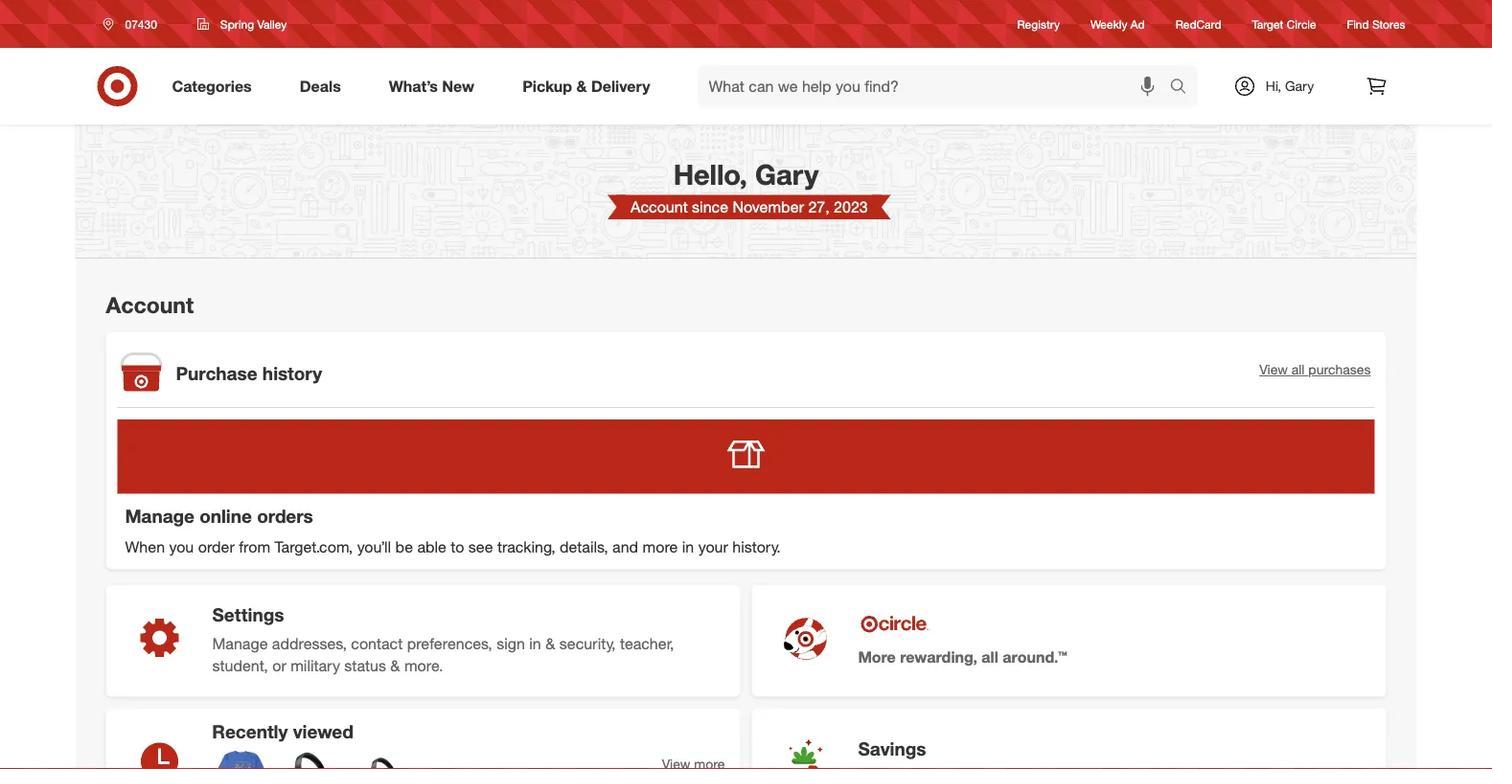 Task type: locate. For each thing, give the bounding box(es) containing it.
pickup & delivery link
[[506, 65, 674, 107]]

1 vertical spatial manage
[[212, 634, 268, 653]]

hi, gary
[[1266, 78, 1314, 94]]

all left the around.™
[[982, 648, 998, 667]]

around.™
[[1003, 648, 1067, 667]]

teacher,
[[620, 634, 674, 653]]

recently viewed link
[[106, 709, 529, 770]]

hi,
[[1266, 78, 1281, 94]]

sign
[[497, 634, 525, 653]]

account
[[631, 198, 688, 216], [106, 291, 194, 318]]

viewed
[[293, 721, 353, 743]]

1 vertical spatial gary
[[755, 158, 819, 192]]

be
[[395, 538, 413, 556]]

& right pickup
[[576, 77, 587, 95]]

to
[[451, 538, 464, 556]]

07430 button
[[91, 7, 177, 41]]

gary up november
[[755, 158, 819, 192]]

0 vertical spatial account
[[631, 198, 688, 216]]

all right view at the right of page
[[1292, 361, 1305, 378]]

1 vertical spatial account
[[106, 291, 194, 318]]

2 vertical spatial &
[[390, 656, 400, 675]]

settings
[[212, 604, 284, 626]]

gary
[[1285, 78, 1314, 94], [755, 158, 819, 192]]

gary inside the hello, gary account since november 27, 2023
[[755, 158, 819, 192]]

manage
[[125, 506, 195, 528], [212, 634, 268, 653]]

preferences,
[[407, 634, 492, 653]]

or
[[272, 656, 286, 675]]

account left since
[[631, 198, 688, 216]]

valley
[[257, 17, 287, 31]]

1 vertical spatial in
[[529, 634, 541, 653]]

purchases
[[1308, 361, 1371, 378]]

manage up student,
[[212, 634, 268, 653]]

search button
[[1161, 65, 1207, 111]]

weekly
[[1091, 17, 1127, 31]]

your
[[698, 538, 728, 556]]

see
[[468, 538, 493, 556]]

addresses,
[[272, 634, 347, 653]]

0 vertical spatial in
[[682, 538, 694, 556]]

hello, gary account since november 27, 2023
[[631, 158, 868, 216]]

1 horizontal spatial manage
[[212, 634, 268, 653]]

0 vertical spatial manage
[[125, 506, 195, 528]]

more
[[643, 538, 678, 556]]

search
[[1161, 79, 1207, 97]]

0 horizontal spatial gary
[[755, 158, 819, 192]]

0 vertical spatial gary
[[1285, 78, 1314, 94]]

1 horizontal spatial &
[[545, 634, 555, 653]]

circle
[[1287, 17, 1316, 31]]

in left 'your'
[[682, 538, 694, 556]]

1 horizontal spatial gary
[[1285, 78, 1314, 94]]

1 horizontal spatial in
[[682, 538, 694, 556]]

0 horizontal spatial in
[[529, 634, 541, 653]]

ad
[[1131, 17, 1145, 31]]

&
[[576, 77, 587, 95], [545, 634, 555, 653], [390, 656, 400, 675]]

delivery
[[591, 77, 650, 95]]

1 horizontal spatial account
[[631, 198, 688, 216]]

deals link
[[283, 65, 365, 107]]

order
[[198, 538, 235, 556]]

0 horizontal spatial &
[[390, 656, 400, 675]]

0 vertical spatial all
[[1292, 361, 1305, 378]]

27,
[[808, 198, 830, 216]]

1 vertical spatial all
[[982, 648, 998, 667]]

orders
[[257, 506, 313, 528]]

deals
[[300, 77, 341, 95]]

status
[[344, 656, 386, 675]]

weekly ad link
[[1091, 16, 1145, 32]]

0 horizontal spatial manage
[[125, 506, 195, 528]]

student,
[[212, 656, 268, 675]]

find stores link
[[1347, 16, 1405, 32]]

military
[[291, 656, 340, 675]]

gary for hello,
[[755, 158, 819, 192]]

weekly ad
[[1091, 17, 1145, 31]]

& left more.
[[390, 656, 400, 675]]

purchase history link
[[106, 332, 1058, 396]]

spring valley button
[[185, 7, 299, 41]]

target
[[1252, 17, 1284, 31]]

bose quietcomfort 45 wireless bluetooth noise-cancelling headphones image
[[358, 750, 415, 770]]

in
[[682, 538, 694, 556], [529, 634, 541, 653]]

registry
[[1017, 17, 1060, 31]]

rewarding,
[[900, 648, 977, 667]]

what's new
[[389, 77, 475, 95]]

1 vertical spatial &
[[545, 634, 555, 653]]

1 horizontal spatial all
[[1292, 361, 1305, 378]]

manage up when
[[125, 506, 195, 528]]

in right sign
[[529, 634, 541, 653]]

find
[[1347, 17, 1369, 31]]

online
[[200, 506, 252, 528]]

all
[[1292, 361, 1305, 378], [982, 648, 998, 667]]

target circle
[[1252, 17, 1316, 31]]

0 vertical spatial &
[[576, 77, 587, 95]]

account up purchase
[[106, 291, 194, 318]]

categories link
[[156, 65, 276, 107]]

find stores
[[1347, 17, 1405, 31]]

purchase history
[[176, 362, 322, 384]]

& left the 'security,'
[[545, 634, 555, 653]]

0 horizontal spatial all
[[982, 648, 998, 667]]

new
[[442, 77, 475, 95]]

gary right hi,
[[1285, 78, 1314, 94]]

target circle link
[[1252, 16, 1316, 32]]

What can we help you find? suggestions appear below search field
[[697, 65, 1174, 107]]



Task type: describe. For each thing, give the bounding box(es) containing it.
gary for hi,
[[1285, 78, 1314, 94]]

what's new link
[[373, 65, 498, 107]]

and
[[612, 538, 638, 556]]

07430
[[125, 17, 157, 31]]

target.com,
[[275, 538, 353, 556]]

manage online orders
[[125, 506, 313, 528]]

in inside settings manage addresses, contact preferences, sign in & security, teacher, student, or military status & more.
[[529, 634, 541, 653]]

settings manage addresses, contact preferences, sign in & security, teacher, student, or military status & more.
[[212, 604, 674, 675]]

categories
[[172, 77, 252, 95]]

savings link
[[752, 709, 1386, 770]]

recently viewed
[[212, 721, 353, 743]]

spring valley
[[220, 17, 287, 31]]

spring
[[220, 17, 254, 31]]

redcard
[[1176, 17, 1221, 31]]

manage inside settings manage addresses, contact preferences, sign in & security, teacher, student, or military status & more.
[[212, 634, 268, 653]]

men's mickey & friends hanukkah ugly sweater t-shirt image
[[212, 750, 270, 770]]

redcard link
[[1176, 16, 1221, 32]]

view
[[1259, 361, 1288, 378]]

contact
[[351, 634, 403, 653]]

pickup
[[522, 77, 572, 95]]

when you order from target.com, you'll be able to see tracking, details, and more in your history.
[[125, 538, 781, 556]]

more
[[858, 648, 896, 667]]

able
[[417, 538, 446, 556]]

more.
[[404, 656, 443, 675]]

purchase
[[176, 362, 257, 384]]

account inside the hello, gary account since november 27, 2023
[[631, 198, 688, 216]]

registry link
[[1017, 16, 1060, 32]]

you'll
[[357, 538, 391, 556]]

2 horizontal spatial &
[[576, 77, 587, 95]]

when
[[125, 538, 165, 556]]

2023
[[834, 198, 868, 216]]

recently
[[212, 721, 288, 743]]

from
[[239, 538, 270, 556]]

details,
[[560, 538, 608, 556]]

history.
[[732, 538, 781, 556]]

more rewarding, all around.™
[[858, 648, 1067, 667]]

tracking,
[[497, 538, 555, 556]]

security,
[[559, 634, 616, 653]]

november
[[733, 198, 804, 216]]

since
[[692, 198, 728, 216]]

bose quietcomfort bluetooth wireless noise cancelling headphones image
[[285, 750, 342, 770]]

pickup & delivery
[[522, 77, 650, 95]]

you
[[169, 538, 194, 556]]

target circle image
[[858, 613, 931, 636]]

stores
[[1372, 17, 1405, 31]]

view all purchases
[[1259, 361, 1371, 378]]

0 horizontal spatial account
[[106, 291, 194, 318]]

more rewarding, all around.™ link
[[752, 585, 1386, 697]]

what's
[[389, 77, 438, 95]]

savings
[[858, 738, 926, 760]]

history
[[262, 362, 322, 384]]

hello,
[[673, 158, 747, 192]]



Task type: vqa. For each thing, say whether or not it's contained in the screenshot.
Manage
yes



